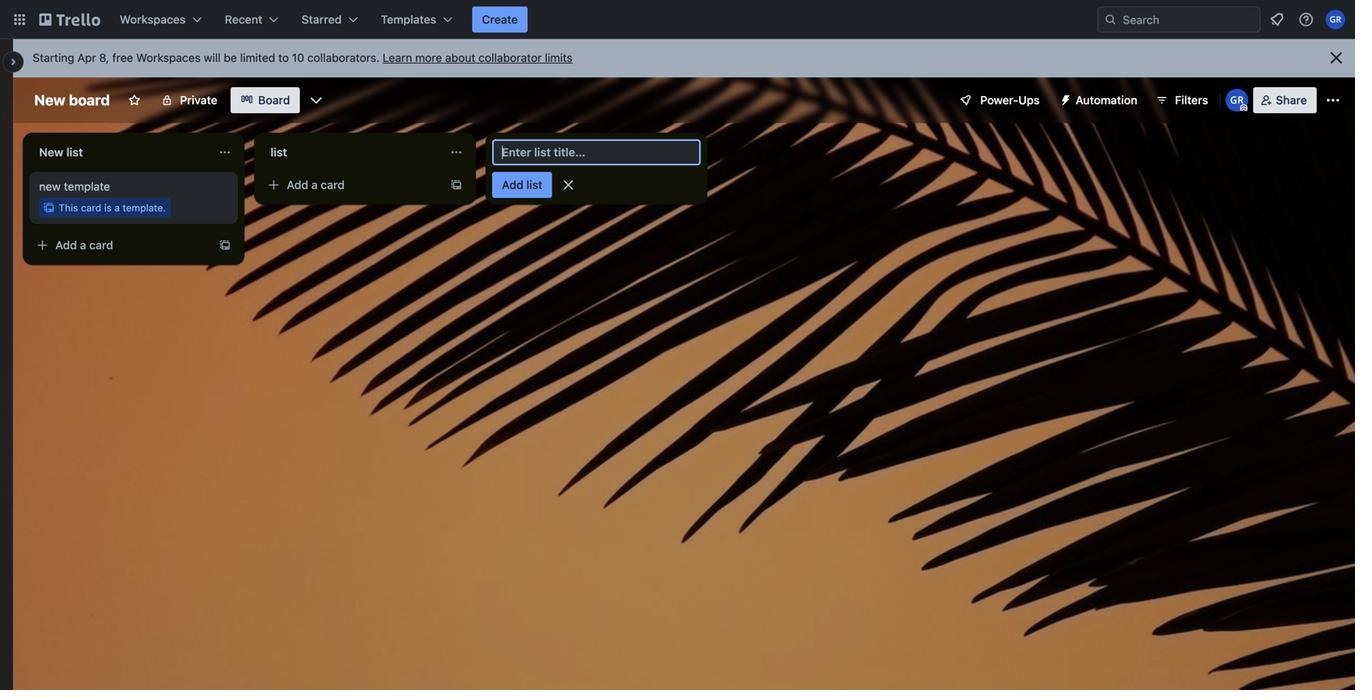 Task type: vqa. For each thing, say whether or not it's contained in the screenshot.
Securing Domain For Virtual Pet Game Website link
no



Task type: describe. For each thing, give the bounding box(es) containing it.
add a card for "add a card" "button" for the leftmost create from template… icon
[[55, 238, 113, 252]]

this card is a template.
[[59, 202, 166, 213]]

starting apr 8, free workspaces will be limited to 10 collaborators. learn more about collaborator limits
[[33, 51, 573, 64]]

board
[[69, 91, 110, 109]]

primary element
[[0, 0, 1355, 39]]

greg robinson (gregrobinson96) image
[[1326, 10, 1345, 29]]

list text field
[[261, 139, 443, 165]]

power-ups button
[[948, 87, 1050, 113]]

2 horizontal spatial add
[[502, 178, 523, 191]]

filters button
[[1151, 87, 1213, 113]]

cancel list editing image
[[560, 177, 577, 193]]

1 horizontal spatial a
[[114, 202, 120, 213]]

share button
[[1253, 87, 1317, 113]]

search image
[[1104, 13, 1117, 26]]

list inside list text box
[[271, 145, 287, 159]]

add a card button for the leftmost create from template… icon
[[29, 232, 209, 258]]

starting
[[33, 51, 74, 64]]

add list
[[502, 178, 542, 191]]

templates
[[381, 13, 436, 26]]

new board
[[34, 91, 110, 109]]

workspaces inside popup button
[[120, 13, 186, 26]]

new template
[[39, 180, 110, 193]]

new for new list
[[39, 145, 63, 159]]

8,
[[99, 51, 109, 64]]

customize views image
[[308, 92, 324, 108]]

is
[[104, 202, 112, 213]]

create
[[482, 13, 518, 26]]

starred button
[[292, 7, 368, 33]]

share
[[1276, 93, 1307, 107]]

private button
[[151, 87, 227, 113]]

template
[[64, 180, 110, 193]]

will
[[204, 51, 221, 64]]

limits
[[545, 51, 573, 64]]

this
[[59, 202, 78, 213]]

Enter list title… text field
[[492, 139, 701, 165]]

template.
[[123, 202, 166, 213]]

2 vertical spatial a
[[80, 238, 86, 252]]

list for add list
[[526, 178, 542, 191]]

collaborators.
[[307, 51, 380, 64]]

ups
[[1018, 93, 1040, 107]]

new template link
[[39, 178, 228, 195]]

apr
[[77, 51, 96, 64]]

power-ups
[[980, 93, 1040, 107]]

workspaces button
[[110, 7, 212, 33]]

to
[[278, 51, 289, 64]]

automation
[[1076, 93, 1138, 107]]

learn
[[383, 51, 412, 64]]

Search field
[[1117, 7, 1260, 32]]

new
[[39, 180, 61, 193]]

limited
[[240, 51, 275, 64]]

collaborator
[[479, 51, 542, 64]]



Task type: locate. For each thing, give the bounding box(es) containing it.
workspaces down workspaces popup button
[[136, 51, 201, 64]]

0 horizontal spatial add a card button
[[29, 232, 209, 258]]

automation button
[[1053, 87, 1147, 113]]

star or unstar board image
[[128, 94, 141, 107]]

1 vertical spatial card
[[81, 202, 101, 213]]

show menu image
[[1325, 92, 1341, 108]]

back to home image
[[39, 7, 100, 33]]

0 vertical spatial a
[[311, 178, 318, 191]]

new left board
[[34, 91, 65, 109]]

1 horizontal spatial create from template… image
[[450, 178, 463, 191]]

card down is
[[89, 238, 113, 252]]

0 horizontal spatial a
[[80, 238, 86, 252]]

new inside board name 'text field'
[[34, 91, 65, 109]]

board link
[[231, 87, 300, 113]]

starred
[[302, 13, 342, 26]]

card
[[321, 178, 345, 191], [81, 202, 101, 213], [89, 238, 113, 252]]

open information menu image
[[1298, 11, 1314, 28]]

workspaces up free
[[120, 13, 186, 26]]

new inside new list text field
[[39, 145, 63, 159]]

0 vertical spatial add a card
[[287, 178, 345, 191]]

1 vertical spatial a
[[114, 202, 120, 213]]

about
[[445, 51, 475, 64]]

2 horizontal spatial a
[[311, 178, 318, 191]]

New list text field
[[29, 139, 212, 165]]

list inside add list "button"
[[526, 178, 542, 191]]

card for "add a card" "button" for the leftmost create from template… icon
[[89, 238, 113, 252]]

0 horizontal spatial add
[[55, 238, 77, 252]]

add for "add a card" "button" for the leftmost create from template… icon
[[55, 238, 77, 252]]

private
[[180, 93, 217, 107]]

1 horizontal spatial add a card button
[[261, 172, 440, 198]]

recent button
[[215, 7, 288, 33]]

Board name text field
[[26, 87, 118, 113]]

1 vertical spatial add a card
[[55, 238, 113, 252]]

add a card button down this card is a template.
[[29, 232, 209, 258]]

0 horizontal spatial list
[[66, 145, 83, 159]]

add down this
[[55, 238, 77, 252]]

0 horizontal spatial add a card
[[55, 238, 113, 252]]

0 vertical spatial card
[[321, 178, 345, 191]]

0 vertical spatial new
[[34, 91, 65, 109]]

a right is
[[114, 202, 120, 213]]

card left is
[[81, 202, 101, 213]]

a down list text box
[[311, 178, 318, 191]]

1 vertical spatial workspaces
[[136, 51, 201, 64]]

workspaces
[[120, 13, 186, 26], [136, 51, 201, 64]]

learn more about collaborator limits link
[[383, 51, 573, 64]]

be
[[224, 51, 237, 64]]

add list button
[[492, 172, 552, 198]]

recent
[[225, 13, 262, 26]]

list inside new list text field
[[66, 145, 83, 159]]

0 horizontal spatial create from template… image
[[218, 239, 231, 252]]

free
[[112, 51, 133, 64]]

add down list text box
[[287, 178, 308, 191]]

list for new list
[[66, 145, 83, 159]]

1 horizontal spatial add a card
[[287, 178, 345, 191]]

add a card down list text box
[[287, 178, 345, 191]]

more
[[415, 51, 442, 64]]

filters
[[1175, 93, 1208, 107]]

add a card button for top create from template… icon
[[261, 172, 440, 198]]

1 vertical spatial create from template… image
[[218, 239, 231, 252]]

list
[[66, 145, 83, 159], [271, 145, 287, 159], [526, 178, 542, 191]]

new list
[[39, 145, 83, 159]]

new
[[34, 91, 65, 109], [39, 145, 63, 159]]

list down board
[[271, 145, 287, 159]]

1 horizontal spatial list
[[271, 145, 287, 159]]

add a card button
[[261, 172, 440, 198], [29, 232, 209, 258]]

new up new
[[39, 145, 63, 159]]

add a card down this
[[55, 238, 113, 252]]

board
[[258, 93, 290, 107]]

power-
[[980, 93, 1018, 107]]

new for new board
[[34, 91, 65, 109]]

0 vertical spatial workspaces
[[120, 13, 186, 26]]

add a card button down list text box
[[261, 172, 440, 198]]

add left cancel list editing image at the top of the page
[[502, 178, 523, 191]]

list up new template
[[66, 145, 83, 159]]

2 horizontal spatial list
[[526, 178, 542, 191]]

0 notifications image
[[1267, 10, 1287, 29]]

10
[[292, 51, 304, 64]]

add a card
[[287, 178, 345, 191], [55, 238, 113, 252]]

create from template… image
[[450, 178, 463, 191], [218, 239, 231, 252]]

1 horizontal spatial add
[[287, 178, 308, 191]]

templates button
[[371, 7, 462, 33]]

a
[[311, 178, 318, 191], [114, 202, 120, 213], [80, 238, 86, 252]]

list left cancel list editing image at the top of the page
[[526, 178, 542, 191]]

sm image
[[1053, 87, 1076, 110]]

1 vertical spatial new
[[39, 145, 63, 159]]

1 vertical spatial add a card button
[[29, 232, 209, 258]]

card down list text box
[[321, 178, 345, 191]]

0 vertical spatial create from template… image
[[450, 178, 463, 191]]

create button
[[472, 7, 528, 33]]

add for top create from template… icon "add a card" "button"
[[287, 178, 308, 191]]

a down this card is a template.
[[80, 238, 86, 252]]

2 vertical spatial card
[[89, 238, 113, 252]]

greg robinson (gregrobinson96) image
[[1225, 89, 1248, 112]]

0 vertical spatial add a card button
[[261, 172, 440, 198]]

this member is an admin of this board. image
[[1240, 104, 1247, 112]]

add a card for top create from template… icon "add a card" "button"
[[287, 178, 345, 191]]

card for top create from template… icon "add a card" "button"
[[321, 178, 345, 191]]

add
[[287, 178, 308, 191], [502, 178, 523, 191], [55, 238, 77, 252]]



